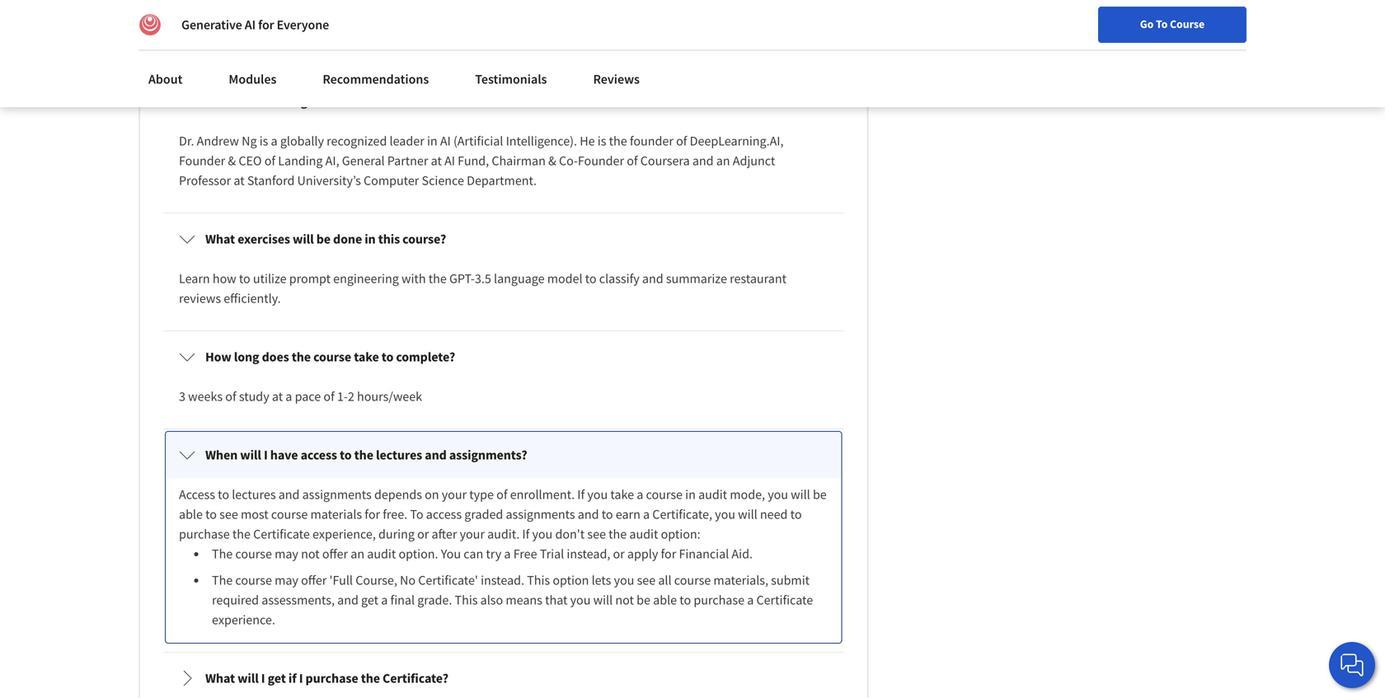 Task type: vqa. For each thing, say whether or not it's contained in the screenshot.
Certificate Menu Element on the bottom of page
no



Task type: locate. For each thing, give the bounding box(es) containing it.
1 horizontal spatial at
[[272, 388, 283, 405]]

audit left the mode,
[[698, 486, 727, 503]]

go to course
[[1140, 16, 1205, 31]]

i for have
[[264, 447, 268, 463]]

certificate inside access to lectures and assignments depends on your type of enrollment. if you take a course in audit mode, you will be able to see most course materials for free. to access graded assignments and to earn a certificate, you will need to purchase the certificate experience, during or after your audit. if you don't see the audit option:
[[253, 526, 310, 542]]

1 vertical spatial to
[[410, 506, 423, 523]]

1-
[[337, 388, 348, 405]]

2 may from the top
[[275, 572, 298, 589]]

1 vertical spatial what
[[205, 670, 235, 687]]

materials
[[310, 506, 362, 523]]

testimonials link
[[465, 61, 557, 97]]

course right most
[[271, 506, 308, 523]]

science
[[422, 172, 464, 189]]

of left study
[[225, 388, 236, 405]]

see up "instead," at the left bottom
[[587, 526, 606, 542]]

graded
[[464, 506, 503, 523]]

1 horizontal spatial get
[[361, 592, 379, 608]]

show notifications image
[[1163, 21, 1182, 40]]

a
[[271, 133, 278, 149], [286, 388, 292, 405], [637, 486, 643, 503], [643, 506, 650, 523], [504, 546, 511, 562], [381, 592, 388, 608], [747, 592, 754, 608]]

you
[[441, 546, 461, 562]]

may for not
[[275, 546, 298, 562]]

assessments,
[[262, 592, 335, 608]]

2 vertical spatial audit
[[367, 546, 396, 562]]

is right he at the top left of page
[[598, 133, 606, 149]]

reviews link
[[583, 61, 650, 97]]

prior
[[372, 35, 399, 51]]

1 vertical spatial offer
[[301, 572, 327, 589]]

0 horizontal spatial be
[[316, 231, 331, 247]]

and up on
[[425, 447, 447, 463]]

this left course?
[[378, 231, 400, 247]]

1 vertical spatial an
[[351, 546, 365, 562]]

2 founder from the left
[[578, 152, 624, 169]]

0 horizontal spatial for
[[258, 16, 274, 33]]

will down lets
[[593, 592, 613, 608]]

in right done
[[365, 231, 376, 247]]

2 horizontal spatial see
[[637, 572, 656, 589]]

on
[[425, 486, 439, 503]]

ai,
[[325, 152, 339, 169]]

1 vertical spatial see
[[587, 526, 606, 542]]

all
[[658, 572, 672, 589]]

1 horizontal spatial able
[[653, 592, 677, 608]]

1 horizontal spatial purchase
[[306, 670, 358, 687]]

the course may offer 'full course, no certificate' instead. this option lets you see all course materials, submit required assessments, and get a final grade. this also means that you will not be able to purchase a certificate experience.
[[212, 572, 816, 628]]

the
[[212, 546, 233, 562], [212, 572, 233, 589]]

i left have at left bottom
[[264, 447, 268, 463]]

0 horizontal spatial to
[[410, 506, 423, 523]]

ng?
[[292, 93, 313, 110]]

see left most
[[219, 506, 238, 523]]

to down access
[[205, 506, 217, 523]]

you down the mode,
[[715, 506, 735, 523]]

the for the course may offer 'full course, no certificate' instead. this option lets you see all course materials, submit required assessments, and get a final grade. this also means that you will not be able to purchase a certificate experience.
[[212, 572, 233, 589]]

1 vertical spatial in
[[365, 231, 376, 247]]

the inside the course may offer 'full course, no certificate' instead. this option lets you see all course materials, submit required assessments, and get a final grade. this also means that you will not be able to purchase a certificate experience.
[[212, 572, 233, 589]]

i
[[264, 447, 268, 463], [261, 670, 265, 687], [299, 670, 303, 687]]

you right enrollment.
[[587, 486, 608, 503]]

earn
[[616, 506, 641, 523]]

or left apply
[[613, 546, 625, 562]]

1 horizontal spatial in
[[427, 133, 438, 149]]

to left complete?
[[382, 349, 394, 365]]

of right type
[[497, 486, 508, 503]]

department.
[[467, 172, 537, 189]]

1 vertical spatial the
[[212, 572, 233, 589]]

your right on
[[442, 486, 467, 503]]

an down 'deeplearning.ai,'
[[716, 152, 730, 169]]

2 horizontal spatial for
[[661, 546, 676, 562]]

free.
[[383, 506, 407, 523]]

0 vertical spatial an
[[716, 152, 730, 169]]

get inside the course may offer 'full course, no certificate' instead. this option lets you see all course materials, submit required assessments, and get a final grade. this also means that you will not be able to purchase a certificate experience.
[[361, 592, 379, 608]]

deeplearning.ai,
[[690, 133, 784, 149]]

not down experience, at bottom
[[301, 546, 320, 562]]

if up free
[[522, 526, 530, 542]]

the right does
[[292, 349, 311, 365]]

how long does the course take to complete? button
[[166, 334, 841, 380]]

i for get
[[261, 670, 265, 687]]

materials,
[[714, 572, 768, 589]]

able down access
[[179, 506, 203, 523]]

when will i have access to the lectures and assignments? button
[[166, 432, 841, 478]]

0 vertical spatial lectures
[[376, 447, 422, 463]]

of left 1-
[[324, 388, 335, 405]]

0 horizontal spatial andrew
[[197, 133, 239, 149]]

2 horizontal spatial is
[[598, 133, 606, 149]]

2 horizontal spatial purchase
[[694, 592, 745, 608]]

assignments
[[302, 486, 372, 503], [506, 506, 575, 523]]

1 vertical spatial get
[[268, 670, 286, 687]]

for left free.
[[365, 506, 380, 523]]

0 vertical spatial get
[[361, 592, 379, 608]]

globally
[[280, 133, 324, 149]]

& left ceo
[[228, 152, 236, 169]]

lets
[[592, 572, 611, 589]]

1 horizontal spatial andrew
[[245, 93, 289, 110]]

1 vertical spatial or
[[417, 526, 429, 542]]

to right free.
[[410, 506, 423, 523]]

submit
[[771, 572, 810, 589]]

1 the from the top
[[212, 546, 233, 562]]

means
[[506, 592, 542, 608]]

audit up apply
[[629, 526, 658, 542]]

0 vertical spatial andrew
[[245, 93, 289, 110]]

doesn't
[[263, 35, 304, 51]]

ceo
[[239, 152, 262, 169]]

course down the "generative ai for everyone"
[[223, 35, 260, 51]]

if right enrollment.
[[577, 486, 585, 503]]

1 vertical spatial andrew
[[197, 133, 239, 149]]

i inside when will i have access to the lectures and assignments? 'dropdown button'
[[264, 447, 268, 463]]

1 horizontal spatial be
[[637, 592, 651, 608]]

this
[[200, 35, 221, 51], [378, 231, 400, 247]]

1 vertical spatial certificate
[[756, 592, 813, 608]]

0 vertical spatial what
[[205, 231, 235, 247]]

a right ng
[[271, 133, 278, 149]]

purchase right if
[[306, 670, 358, 687]]

study
[[239, 388, 269, 405]]

university's
[[297, 172, 361, 189]]

take inside access to lectures and assignments depends on your type of enrollment. if you take a course in audit mode, you will be able to see most course materials for free. to access graded assignments and to earn a certificate, you will need to purchase the certificate experience, during or after your audit. if you don't see the audit option:
[[610, 486, 634, 503]]

0 vertical spatial purchase
[[179, 526, 230, 542]]

1 vertical spatial not
[[615, 592, 634, 608]]

1 horizontal spatial access
[[426, 506, 462, 523]]

0 horizontal spatial &
[[228, 152, 236, 169]]

assignments up materials
[[302, 486, 372, 503]]

0 horizontal spatial not
[[301, 546, 320, 562]]

offer inside the course may offer 'full course, no certificate' instead. this option lets you see all course materials, submit required assessments, and get a final grade. this also means that you will not be able to purchase a certificate experience.
[[301, 572, 327, 589]]

2 horizontal spatial audit
[[698, 486, 727, 503]]

how
[[213, 270, 236, 287]]

1 horizontal spatial to
[[1156, 16, 1168, 31]]

skills.
[[546, 35, 576, 51]]

deeplearning.ai image
[[139, 13, 162, 36]]

the right with
[[429, 270, 447, 287]]

access
[[301, 447, 337, 463], [426, 506, 462, 523]]

ng
[[242, 133, 257, 149]]

and down "'full"
[[337, 592, 359, 608]]

don't
[[555, 526, 585, 542]]

for down option: on the bottom of the page
[[661, 546, 676, 562]]

0 horizontal spatial get
[[268, 670, 286, 687]]

and down have at left bottom
[[278, 486, 300, 503]]

0 vertical spatial your
[[442, 486, 467, 503]]

not down apply
[[615, 592, 634, 608]]

this inside what exercises will be done in this course? dropdown button
[[378, 231, 400, 247]]

of
[[464, 35, 475, 51], [676, 133, 687, 149], [264, 152, 275, 169], [627, 152, 638, 169], [225, 388, 236, 405], [324, 388, 335, 405], [497, 486, 508, 503]]

2 vertical spatial or
[[613, 546, 625, 562]]

take up earn in the bottom left of the page
[[610, 486, 634, 503]]

what for what will i get if i purchase the certificate?
[[205, 670, 235, 687]]

0 vertical spatial at
[[431, 152, 442, 169]]

a inside dr. andrew ng is a globally recognized leader in ai (artificial intelligence). he is the founder of deeplearning.ai, founder & ceo of landing ai, general partner at ai fund, chairman & co-founder of coursera and an adjunct professor at stanford university's computer science department.
[[271, 133, 278, 149]]

to
[[1156, 16, 1168, 31], [410, 506, 423, 523]]

learn how to utilize prompt engineering with the gpt-3.5 language model to classify and summarize restaurant reviews efficiently.
[[179, 270, 789, 307]]

3 weeks of study at a pace of 1-2 hours/week
[[179, 388, 422, 405]]

see left all
[[637, 572, 656, 589]]

0 vertical spatial in
[[427, 133, 438, 149]]

course?
[[403, 231, 446, 247]]

2 & from the left
[[548, 152, 556, 169]]

0 vertical spatial able
[[179, 506, 203, 523]]

what for what exercises will be done in this course?
[[205, 231, 235, 247]]

to down financial
[[680, 592, 691, 608]]

able
[[179, 506, 203, 523], [653, 592, 677, 608]]

an down experience, at bottom
[[351, 546, 365, 562]]

be right the mode,
[[813, 486, 827, 503]]

1 horizontal spatial lectures
[[376, 447, 422, 463]]

2 horizontal spatial or
[[613, 546, 625, 562]]

0 horizontal spatial purchase
[[179, 526, 230, 542]]

able down all
[[653, 592, 677, 608]]

2 horizontal spatial be
[[813, 486, 827, 503]]

go
[[1140, 16, 1154, 31]]

certificate down most
[[253, 526, 310, 542]]

stanford
[[247, 172, 295, 189]]

1 horizontal spatial not
[[615, 592, 634, 608]]

0 horizontal spatial lectures
[[232, 486, 276, 503]]

at up science
[[431, 152, 442, 169]]

course,
[[356, 572, 397, 589]]

is right who
[[233, 93, 243, 110]]

1 vertical spatial able
[[653, 592, 677, 608]]

1 horizontal spatial founder
[[578, 152, 624, 169]]

and right coursera
[[692, 152, 714, 169]]

1 vertical spatial be
[[813, 486, 827, 503]]

is right ng
[[259, 133, 268, 149]]

0 horizontal spatial this
[[200, 35, 221, 51]]

2 horizontal spatial in
[[685, 486, 696, 503]]

0 horizontal spatial in
[[365, 231, 376, 247]]

founder down he at the top left of page
[[578, 152, 624, 169]]

get down course,
[[361, 592, 379, 608]]

0 vertical spatial to
[[1156, 16, 1168, 31]]

1 horizontal spatial an
[[716, 152, 730, 169]]

to inside button
[[1156, 16, 1168, 31]]

dr. andrew ng is a globally recognized leader in ai (artificial intelligence). he is the founder of deeplearning.ai, founder & ceo of landing ai, general partner at ai fund, chairman & co-founder of coursera and an adjunct professor at stanford university's computer science department.
[[179, 133, 786, 189]]

in up certificate,
[[685, 486, 696, 503]]

1 vertical spatial purchase
[[694, 592, 745, 608]]

audit down during
[[367, 546, 396, 562]]

0 vertical spatial be
[[316, 231, 331, 247]]

1 horizontal spatial see
[[587, 526, 606, 542]]

0 horizontal spatial able
[[179, 506, 203, 523]]

or left coding
[[491, 35, 503, 51]]

0 horizontal spatial or
[[417, 526, 429, 542]]

access inside 'dropdown button'
[[301, 447, 337, 463]]

at down ceo
[[234, 172, 245, 189]]

0 vertical spatial may
[[275, 546, 298, 562]]

1 horizontal spatial if
[[577, 486, 585, 503]]

1 vertical spatial take
[[610, 486, 634, 503]]

access up after
[[426, 506, 462, 523]]

be inside access to lectures and assignments depends on your type of enrollment. if you take a course in audit mode, you will be able to see most course materials for free. to access graded assignments and to earn a certificate, you will need to purchase the certificate experience, during or after your audit. if you don't see the audit option:
[[813, 486, 827, 503]]

2 vertical spatial see
[[637, 572, 656, 589]]

0 vertical spatial take
[[354, 349, 379, 365]]

partner
[[387, 152, 428, 169]]

the
[[609, 133, 627, 149], [429, 270, 447, 287], [292, 349, 311, 365], [354, 447, 373, 463], [232, 526, 251, 542], [609, 526, 627, 542], [361, 670, 380, 687]]

see
[[219, 506, 238, 523], [587, 526, 606, 542], [637, 572, 656, 589]]

offer up the assessments,
[[301, 572, 327, 589]]

english
[[1069, 19, 1109, 35]]

instead,
[[567, 546, 610, 562]]

your up can
[[460, 526, 485, 542]]

1 vertical spatial this
[[378, 231, 400, 247]]

1 vertical spatial this
[[455, 592, 478, 608]]

1 vertical spatial for
[[365, 506, 380, 523]]

1 vertical spatial may
[[275, 572, 298, 589]]

computer
[[364, 172, 419, 189]]

efficiently.
[[224, 290, 281, 307]]

1 what from the top
[[205, 231, 235, 247]]

2 vertical spatial purchase
[[306, 670, 358, 687]]

long
[[234, 349, 259, 365]]

hours/week
[[357, 388, 422, 405]]

for up doesn't
[[258, 16, 274, 33]]

to right access
[[218, 486, 229, 503]]

reviews
[[179, 290, 221, 307]]

the down 2
[[354, 447, 373, 463]]

modules
[[229, 71, 277, 87]]

when will i have access to the lectures and assignments?
[[205, 447, 527, 463]]

will right the mode,
[[791, 486, 810, 503]]

or
[[491, 35, 503, 51], [417, 526, 429, 542], [613, 546, 625, 562]]

assignments down enrollment.
[[506, 506, 575, 523]]

and right classify
[[642, 270, 663, 287]]

0 vertical spatial the
[[212, 546, 233, 562]]

purchase down the materials,
[[694, 592, 745, 608]]

this down generative
[[200, 35, 221, 51]]

mode,
[[730, 486, 765, 503]]

0 vertical spatial this
[[527, 572, 550, 589]]

2 vertical spatial at
[[272, 388, 283, 405]]

this left also
[[455, 592, 478, 608]]

what down experience.
[[205, 670, 235, 687]]

will left if
[[238, 670, 259, 687]]

take up 2
[[354, 349, 379, 365]]

0 horizontal spatial see
[[219, 506, 238, 523]]

None search field
[[235, 10, 631, 43]]

course down most
[[235, 546, 272, 562]]

0 horizontal spatial access
[[301, 447, 337, 463]]

0 vertical spatial see
[[219, 506, 238, 523]]

1 horizontal spatial this
[[378, 231, 400, 247]]

i left if
[[261, 670, 265, 687]]

to inside dropdown button
[[382, 349, 394, 365]]

in right leader
[[427, 133, 438, 149]]

0 horizontal spatial an
[[351, 546, 365, 562]]

get inside dropdown button
[[268, 670, 286, 687]]

dr.
[[179, 133, 194, 149]]

in inside dr. andrew ng is a globally recognized leader in ai (artificial intelligence). he is the founder of deeplearning.ai, founder & ceo of landing ai, general partner at ai fund, chairman & co-founder of coursera and an adjunct professor at stanford university's computer science department.
[[427, 133, 438, 149]]

done
[[333, 231, 362, 247]]

and inside learn how to utilize prompt engineering with the gpt-3.5 language model to classify and summarize restaurant reviews efficiently.
[[642, 270, 663, 287]]

a left final
[[381, 592, 388, 608]]

2 vertical spatial in
[[685, 486, 696, 503]]

certificate'
[[418, 572, 478, 589]]

the course may not offer an audit option. you can try a free trial instead, or apply for financial aid.
[[212, 546, 753, 562]]

andrew inside dr. andrew ng is a globally recognized leader in ai (artificial intelligence). he is the founder of deeplearning.ai, founder & ceo of landing ai, general partner at ai fund, chairman & co-founder of coursera and an adjunct professor at stanford university's computer science department.
[[197, 133, 239, 149]]

grade.
[[417, 592, 452, 608]]

recommendations
[[323, 71, 429, 87]]

1 vertical spatial if
[[522, 526, 530, 542]]

an
[[716, 152, 730, 169], [351, 546, 365, 562]]

certificate down the submit
[[756, 592, 813, 608]]

be left done
[[316, 231, 331, 247]]

be
[[316, 231, 331, 247], [813, 486, 827, 503], [637, 592, 651, 608]]

0 vertical spatial access
[[301, 447, 337, 463]]

this up the means
[[527, 572, 550, 589]]

2 the from the top
[[212, 572, 233, 589]]

you up trial
[[532, 526, 553, 542]]

may inside the course may offer 'full course, no certificate' instead. this option lets you see all course materials, submit required assessments, and get a final grade. this also means that you will not be able to purchase a certificate experience.
[[275, 572, 298, 589]]

is inside dropdown button
[[233, 93, 243, 110]]

course up 1-
[[313, 349, 351, 365]]

course
[[223, 35, 260, 51], [313, 349, 351, 365], [646, 486, 683, 503], [271, 506, 308, 523], [235, 546, 272, 562], [235, 572, 272, 589], [674, 572, 711, 589]]

0 horizontal spatial is
[[233, 93, 243, 110]]

instead.
[[481, 572, 524, 589]]

what will i get if i purchase the certificate? button
[[166, 655, 841, 698]]

1 horizontal spatial assignments
[[506, 506, 575, 523]]

0 vertical spatial certificate
[[253, 526, 310, 542]]

summarize
[[666, 270, 727, 287]]

offer down experience, at bottom
[[322, 546, 348, 562]]

certificate?
[[383, 670, 449, 687]]

may
[[275, 546, 298, 562], [275, 572, 298, 589]]

you up need
[[768, 486, 788, 503]]

1 may from the top
[[275, 546, 298, 562]]

access right have at left bottom
[[301, 447, 337, 463]]

to inside access to lectures and assignments depends on your type of enrollment. if you take a course in audit mode, you will be able to see most course materials for free. to access graded assignments and to earn a certificate, you will need to purchase the certificate experience, during or after your audit. if you don't see the audit option:
[[410, 506, 423, 523]]

coursera
[[640, 152, 690, 169]]

2 what from the top
[[205, 670, 235, 687]]

1 horizontal spatial or
[[491, 35, 503, 51]]



Task type: describe. For each thing, give the bounding box(es) containing it.
fund,
[[458, 152, 489, 169]]

audit.
[[487, 526, 520, 542]]

a down the materials,
[[747, 592, 754, 608]]

of inside access to lectures and assignments depends on your type of enrollment. if you take a course in audit mode, you will be able to see most course materials for free. to access graded assignments and to earn a certificate, you will need to purchase the certificate experience, during or after your audit. if you don't see the audit option:
[[497, 486, 508, 503]]

restaurant
[[730, 270, 787, 287]]

will down the mode,
[[738, 506, 758, 523]]

be inside the course may offer 'full course, no certificate' instead. this option lets you see all course materials, submit required assessments, and get a final grade. this also means that you will not be able to purchase a certificate experience.
[[637, 592, 651, 608]]

assignments?
[[449, 447, 527, 463]]

that
[[545, 592, 568, 608]]

depends
[[374, 486, 422, 503]]

not inside the course may offer 'full course, no certificate' instead. this option lets you see all course materials, submit required assessments, and get a final grade. this also means that you will not be able to purchase a certificate experience.
[[615, 592, 634, 608]]

landing
[[278, 152, 323, 169]]

be inside dropdown button
[[316, 231, 331, 247]]

the inside 'dropdown button'
[[354, 447, 373, 463]]

able inside the course may offer 'full course, no certificate' instead. this option lets you see all course materials, submit required assessments, and get a final grade. this also means that you will not be able to purchase a certificate experience.
[[653, 592, 677, 608]]

take inside dropdown button
[[354, 349, 379, 365]]

a right earn in the bottom left of the page
[[643, 506, 650, 523]]

of up coursera
[[676, 133, 687, 149]]

what exercises will be done in this course? button
[[166, 216, 841, 262]]

course up required
[[235, 572, 272, 589]]

0 horizontal spatial audit
[[367, 546, 396, 562]]

no,
[[179, 35, 198, 51]]

the inside learn how to utilize prompt engineering with the gpt-3.5 language model to classify and summarize restaurant reviews efficiently.
[[429, 270, 447, 287]]

of down founder
[[627, 152, 638, 169]]

lectures inside 'dropdown button'
[[376, 447, 422, 463]]

no
[[400, 572, 416, 589]]

ai left coding
[[478, 35, 489, 51]]

general
[[342, 152, 385, 169]]

for inside access to lectures and assignments depends on your type of enrollment. if you take a course in audit mode, you will be able to see most course materials for free. to access graded assignments and to earn a certificate, you will need to purchase the certificate experience, during or after your audit. if you don't see the audit option:
[[365, 506, 380, 523]]

1 vertical spatial at
[[234, 172, 245, 189]]

to right model
[[585, 270, 597, 287]]

about link
[[139, 61, 192, 97]]

aid.
[[732, 546, 753, 562]]

type
[[469, 486, 494, 503]]

the down most
[[232, 526, 251, 542]]

of right ceo
[[264, 152, 275, 169]]

1 vertical spatial your
[[460, 526, 485, 542]]

a up earn in the bottom left of the page
[[637, 486, 643, 503]]

in inside access to lectures and assignments depends on your type of enrollment. if you take a course in audit mode, you will be able to see most course materials for free. to access graded assignments and to earn a certificate, you will need to purchase the certificate experience, during or after your audit. if you don't see the audit option:
[[685, 486, 696, 503]]

if
[[289, 670, 297, 687]]

0 horizontal spatial this
[[455, 592, 478, 608]]

learn
[[179, 270, 210, 287]]

'full
[[329, 572, 353, 589]]

the down earn in the bottom left of the page
[[609, 526, 627, 542]]

need
[[760, 506, 788, 523]]

with
[[402, 270, 426, 287]]

an inside dr. andrew ng is a globally recognized leader in ai (artificial intelligence). he is the founder of deeplearning.ai, founder & ceo of landing ai, general partner at ai fund, chairman & co-founder of coursera and an adjunct professor at stanford university's computer science department.
[[716, 152, 730, 169]]

will right exercises
[[293, 231, 314, 247]]

0 vertical spatial not
[[301, 546, 320, 562]]

option:
[[661, 526, 701, 542]]

i right if
[[299, 670, 303, 687]]

will inside the course may offer 'full course, no certificate' instead. this option lets you see all course materials, submit required assessments, and get a final grade. this also means that you will not be able to purchase a certificate experience.
[[593, 592, 613, 608]]

the for the course may not offer an audit option. you can try a free trial instead, or apply for financial aid.
[[212, 546, 233, 562]]

(artificial
[[453, 133, 503, 149]]

course up certificate,
[[646, 486, 683, 503]]

after
[[432, 526, 457, 542]]

generative ai for everyone
[[181, 16, 329, 33]]

lectures inside access to lectures and assignments depends on your type of enrollment. if you take a course in audit mode, you will be able to see most course materials for free. to access graded assignments and to earn a certificate, you will need to purchase the certificate experience, during or after your audit. if you don't see the audit option:
[[232, 486, 276, 503]]

have
[[270, 447, 298, 463]]

apply
[[627, 546, 658, 562]]

to right how at left
[[239, 270, 250, 287]]

reviews
[[593, 71, 640, 87]]

ai left (artificial at the top of the page
[[440, 133, 451, 149]]

0 vertical spatial for
[[258, 16, 274, 33]]

certificate,
[[652, 506, 712, 523]]

knowledge
[[401, 35, 462, 51]]

and inside the course may offer 'full course, no certificate' instead. this option lets you see all course materials, submit required assessments, and get a final grade. this also means that you will not be able to purchase a certificate experience.
[[337, 592, 359, 608]]

most
[[241, 506, 269, 523]]

recognized
[[327, 133, 387, 149]]

purchase inside dropdown button
[[306, 670, 358, 687]]

course right all
[[674, 572, 711, 589]]

any
[[349, 35, 369, 51]]

to left earn in the bottom left of the page
[[602, 506, 613, 523]]

experience.
[[212, 612, 275, 628]]

2
[[348, 388, 354, 405]]

and up don't
[[578, 506, 599, 523]]

does
[[262, 349, 289, 365]]

a left pace
[[286, 388, 292, 405]]

0 vertical spatial offer
[[322, 546, 348, 562]]

1 horizontal spatial this
[[527, 572, 550, 589]]

what will i get if i purchase the certificate?
[[205, 670, 449, 687]]

trial
[[540, 546, 564, 562]]

what exercises will be done in this course?
[[205, 231, 446, 247]]

ai up science
[[444, 152, 455, 169]]

in inside dropdown button
[[365, 231, 376, 247]]

no, this course doesn't require any prior knowledge of ai or coding skills.
[[179, 35, 576, 51]]

3.5
[[475, 270, 491, 287]]

prompt
[[289, 270, 331, 287]]

0 vertical spatial if
[[577, 486, 585, 503]]

course
[[1170, 16, 1205, 31]]

0 vertical spatial or
[[491, 35, 503, 51]]

intelligence).
[[506, 133, 577, 149]]

weeks
[[188, 388, 223, 405]]

of right knowledge
[[464, 35, 475, 51]]

1 vertical spatial audit
[[629, 526, 658, 542]]

complete?
[[396, 349, 455, 365]]

recommendations link
[[313, 61, 439, 97]]

generative
[[181, 16, 242, 33]]

option.
[[399, 546, 438, 562]]

can
[[464, 546, 483, 562]]

classify
[[599, 270, 640, 287]]

3
[[179, 388, 185, 405]]

see inside the course may offer 'full course, no certificate' instead. this option lets you see all course materials, submit required assessments, and get a final grade. this also means that you will not be able to purchase a certificate experience.
[[637, 572, 656, 589]]

required
[[212, 592, 259, 608]]

or inside access to lectures and assignments depends on your type of enrollment. if you take a course in audit mode, you will be able to see most course materials for free. to access graded assignments and to earn a certificate, you will need to purchase the certificate experience, during or after your audit. if you don't see the audit option:
[[417, 526, 429, 542]]

may for offer
[[275, 572, 298, 589]]

utilize
[[253, 270, 287, 287]]

during
[[378, 526, 415, 542]]

access
[[179, 486, 215, 503]]

model
[[547, 270, 583, 287]]

also
[[480, 592, 503, 608]]

adjunct
[[733, 152, 775, 169]]

financial
[[679, 546, 729, 562]]

and inside dr. andrew ng is a globally recognized leader in ai (artificial intelligence). he is the founder of deeplearning.ai, founder & ceo of landing ai, general partner at ai fund, chairman & co-founder of coursera and an adjunct professor at stanford university's computer science department.
[[692, 152, 714, 169]]

option
[[553, 572, 589, 589]]

will inside 'dropdown button'
[[240, 447, 261, 463]]

you right lets
[[614, 572, 634, 589]]

1 founder from the left
[[179, 152, 225, 169]]

when
[[205, 447, 238, 463]]

and inside 'dropdown button'
[[425, 447, 447, 463]]

1 horizontal spatial is
[[259, 133, 268, 149]]

professor
[[179, 172, 231, 189]]

access to lectures and assignments depends on your type of enrollment. if you take a course in audit mode, you will be able to see most course materials for free. to access graded assignments and to earn a certificate, you will need to purchase the certificate experience, during or after your audit. if you don't see the audit option:
[[179, 486, 829, 542]]

0 vertical spatial assignments
[[302, 486, 372, 503]]

access inside access to lectures and assignments depends on your type of enrollment. if you take a course in audit mode, you will be able to see most course materials for free. to access graded assignments and to earn a certificate, you will need to purchase the certificate experience, during or after your audit. if you don't see the audit option:
[[426, 506, 462, 523]]

leader
[[390, 133, 424, 149]]

chat with us image
[[1339, 652, 1365, 679]]

you down 'option'
[[570, 592, 591, 608]]

2 vertical spatial for
[[661, 546, 676, 562]]

certificate inside the course may offer 'full course, no certificate' instead. this option lets you see all course materials, submit required assessments, and get a final grade. this also means that you will not be able to purchase a certificate experience.
[[756, 592, 813, 608]]

2 horizontal spatial at
[[431, 152, 442, 169]]

purchase inside the course may offer 'full course, no certificate' instead. this option lets you see all course materials, submit required assessments, and get a final grade. this also means that you will not be able to purchase a certificate experience.
[[694, 592, 745, 608]]

the inside dr. andrew ng is a globally recognized leader in ai (artificial intelligence). he is the founder of deeplearning.ai, founder & ceo of landing ai, general partner at ai fund, chairman & co-founder of coursera and an adjunct professor at stanford university's computer science department.
[[609, 133, 627, 149]]

0 horizontal spatial if
[[522, 526, 530, 542]]

free
[[513, 546, 537, 562]]

1 vertical spatial assignments
[[506, 506, 575, 523]]

he
[[580, 133, 595, 149]]

andrew inside who is andrew ng? dropdown button
[[245, 93, 289, 110]]

1 & from the left
[[228, 152, 236, 169]]

language
[[494, 270, 545, 287]]

everyone
[[277, 16, 329, 33]]

to inside 'dropdown button'
[[340, 447, 352, 463]]

able inside access to lectures and assignments depends on your type of enrollment. if you take a course in audit mode, you will be able to see most course materials for free. to access graded assignments and to earn a certificate, you will need to purchase the certificate experience, during or after your audit. if you don't see the audit option:
[[179, 506, 203, 523]]

ai right generative
[[245, 16, 256, 33]]

a right the try
[[504, 546, 511, 562]]

course inside how long does the course take to complete? dropdown button
[[313, 349, 351, 365]]

who is andrew ng? button
[[166, 78, 841, 124]]

the left certificate?
[[361, 670, 380, 687]]

enrollment.
[[510, 486, 575, 503]]

to inside the course may offer 'full course, no certificate' instead. this option lets you see all course materials, submit required assessments, and get a final grade. this also means that you will not be able to purchase a certificate experience.
[[680, 592, 691, 608]]

0 vertical spatial this
[[200, 35, 221, 51]]

to right need
[[790, 506, 802, 523]]

purchase inside access to lectures and assignments depends on your type of enrollment. if you take a course in audit mode, you will be able to see most course materials for free. to access graded assignments and to earn a certificate, you will need to purchase the certificate experience, during or after your audit. if you don't see the audit option:
[[179, 526, 230, 542]]

founder
[[630, 133, 674, 149]]

0 vertical spatial audit
[[698, 486, 727, 503]]



